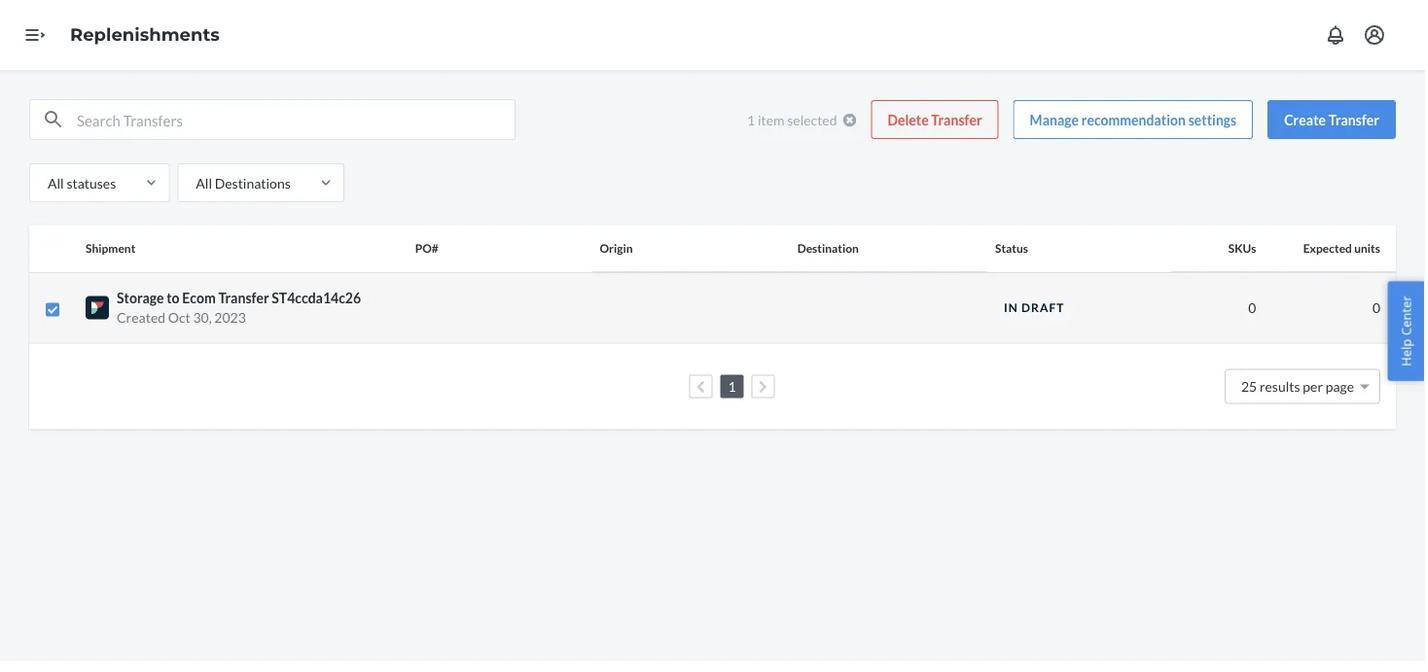 Task type: vqa. For each thing, say whether or not it's contained in the screenshot.
2nd ― from the bottom
no



Task type: describe. For each thing, give the bounding box(es) containing it.
draft
[[1022, 301, 1065, 315]]

destination
[[798, 242, 859, 256]]

destinations
[[215, 175, 291, 191]]

Search Transfers text field
[[77, 100, 515, 139]]

1 0 from the left
[[1249, 300, 1257, 316]]

times circle image
[[843, 113, 857, 127]]

create transfer link
[[1268, 100, 1396, 139]]

per
[[1303, 379, 1323, 395]]

ecom
[[182, 290, 216, 307]]

help center button
[[1388, 281, 1426, 381]]

delete
[[888, 111, 929, 128]]

2023
[[214, 309, 246, 326]]

to
[[167, 290, 180, 307]]

all destinations
[[196, 175, 291, 191]]

center
[[1398, 296, 1415, 336]]

all statuses
[[48, 175, 116, 191]]

transfer inside storage to ecom transfer st4ccda14c26 created oct 30, 2023
[[218, 290, 269, 307]]

1 item selected
[[747, 111, 837, 128]]

transfer for create transfer
[[1329, 111, 1380, 128]]

2 0 from the left
[[1373, 300, 1381, 316]]

transfer for delete transfer
[[932, 111, 982, 128]]

page
[[1326, 379, 1355, 395]]

skus
[[1229, 242, 1257, 256]]

replenishments link
[[70, 24, 220, 45]]

in
[[1004, 301, 1019, 315]]

units
[[1355, 242, 1381, 256]]

chevron left image
[[697, 380, 705, 394]]

storage to ecom transfer st4ccda14c26 created oct 30, 2023
[[117, 290, 361, 326]]



Task type: locate. For each thing, give the bounding box(es) containing it.
all for all statuses
[[48, 175, 64, 191]]

manage recommendation settings link
[[1014, 100, 1254, 139]]

storage
[[117, 290, 164, 307]]

0 horizontal spatial transfer
[[218, 290, 269, 307]]

recommendation
[[1082, 111, 1186, 128]]

0
[[1249, 300, 1257, 316], [1373, 300, 1381, 316]]

2 all from the left
[[196, 175, 212, 191]]

25
[[1242, 379, 1257, 395]]

1 vertical spatial 1
[[728, 379, 736, 395]]

in draft
[[1004, 301, 1065, 315]]

chevron right image
[[759, 380, 768, 394]]

30,
[[193, 309, 212, 326]]

settings
[[1189, 111, 1237, 128]]

create transfer button
[[1268, 100, 1396, 139]]

all for all destinations
[[196, 175, 212, 191]]

0 horizontal spatial 1
[[728, 379, 736, 395]]

1 left item
[[747, 111, 755, 128]]

2 horizontal spatial transfer
[[1329, 111, 1380, 128]]

transfer up 2023
[[218, 290, 269, 307]]

shipment
[[86, 242, 136, 256]]

1 horizontal spatial 1
[[747, 111, 755, 128]]

transfer inside button
[[932, 111, 982, 128]]

0 vertical spatial 1
[[747, 111, 755, 128]]

expected
[[1304, 242, 1353, 256]]

delete transfer
[[888, 111, 982, 128]]

po#
[[415, 242, 439, 256]]

selected
[[788, 111, 837, 128]]

transfer right create
[[1329, 111, 1380, 128]]

transfer
[[932, 111, 982, 128], [1329, 111, 1380, 128], [218, 290, 269, 307]]

open notifications image
[[1324, 23, 1348, 47]]

create
[[1285, 111, 1326, 128]]

manage
[[1030, 111, 1079, 128]]

1 for 1
[[728, 379, 736, 395]]

expected units
[[1304, 242, 1381, 256]]

results
[[1260, 379, 1301, 395]]

item
[[758, 111, 785, 128]]

0 horizontal spatial all
[[48, 175, 64, 191]]

oct
[[168, 309, 190, 326]]

all left destinations
[[196, 175, 212, 191]]

1 horizontal spatial all
[[196, 175, 212, 191]]

check square image
[[45, 302, 60, 318]]

1 horizontal spatial 0
[[1373, 300, 1381, 316]]

status
[[995, 242, 1029, 256]]

1 all from the left
[[48, 175, 64, 191]]

help
[[1398, 339, 1415, 367]]

0 horizontal spatial 0
[[1249, 300, 1257, 316]]

all
[[48, 175, 64, 191], [196, 175, 212, 191]]

0 down skus
[[1249, 300, 1257, 316]]

1 for 1 item selected
[[747, 111, 755, 128]]

manage recommendation settings
[[1030, 111, 1237, 128]]

transfer inside button
[[1329, 111, 1380, 128]]

create transfer
[[1285, 111, 1380, 128]]

0 left center
[[1373, 300, 1381, 316]]

transfer right delete
[[932, 111, 982, 128]]

replenishments
[[70, 24, 220, 45]]

help center
[[1398, 296, 1415, 367]]

origin
[[600, 242, 633, 256]]

1 horizontal spatial transfer
[[932, 111, 982, 128]]

delete transfer button
[[871, 100, 999, 139]]

1 link
[[724, 379, 740, 395]]

open account menu image
[[1363, 23, 1387, 47]]

statuses
[[67, 175, 116, 191]]

created
[[117, 309, 165, 326]]

25 results per page
[[1242, 379, 1355, 395]]

25 results per page option
[[1242, 379, 1355, 395]]

1 right chevron left image
[[728, 379, 736, 395]]

open navigation image
[[23, 23, 47, 47]]

manage recommendation settings button
[[1014, 100, 1254, 139]]

all left the statuses
[[48, 175, 64, 191]]

1
[[747, 111, 755, 128], [728, 379, 736, 395]]

st4ccda14c26
[[272, 290, 361, 307]]



